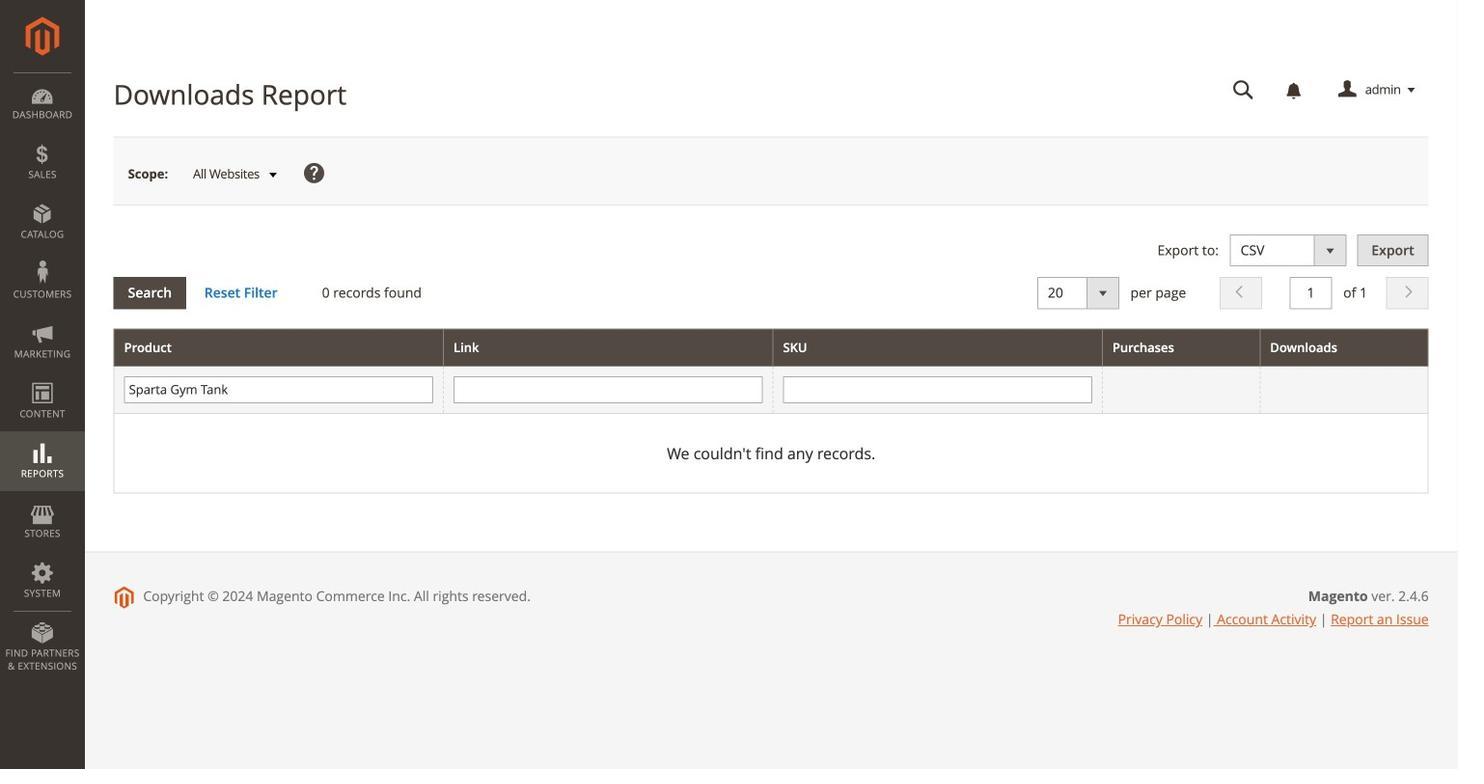 Task type: locate. For each thing, give the bounding box(es) containing it.
magento admin panel image
[[26, 16, 59, 56]]

menu bar
[[0, 72, 85, 683]]

None text field
[[1290, 277, 1333, 309], [783, 376, 1093, 403], [1290, 277, 1333, 309], [783, 376, 1093, 403]]

None text field
[[1220, 73, 1268, 107], [124, 376, 433, 403], [454, 376, 763, 403], [1220, 73, 1268, 107], [124, 376, 433, 403], [454, 376, 763, 403]]



